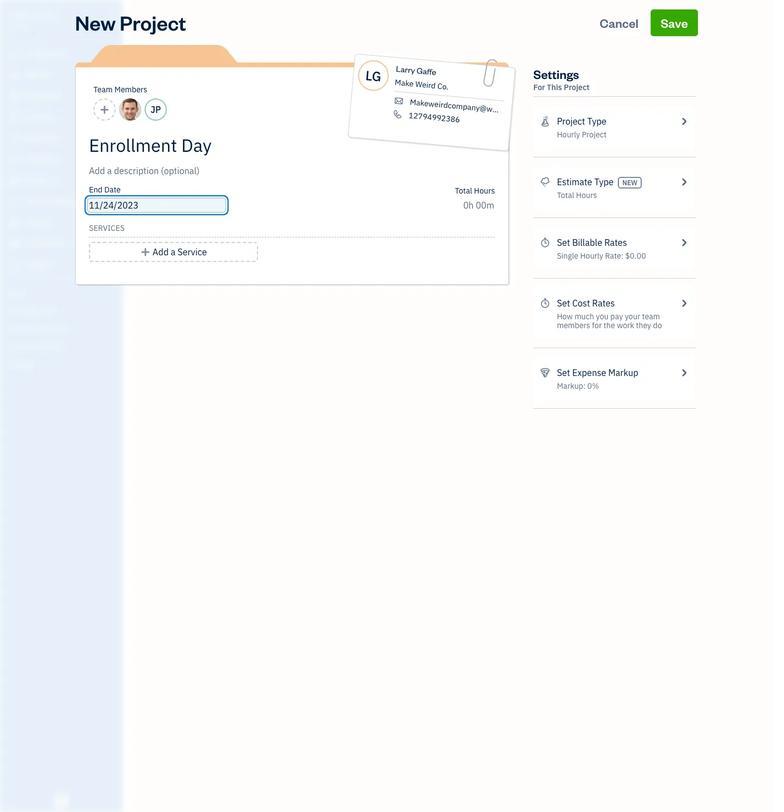 Task type: locate. For each thing, give the bounding box(es) containing it.
1 vertical spatial rates
[[592, 298, 615, 309]]

estimate
[[557, 176, 593, 188]]

hourly down project type
[[557, 130, 580, 140]]

add a service button
[[89, 242, 258, 262]]

cost
[[572, 298, 590, 309]]

0 vertical spatial set
[[557, 237, 570, 248]]

2 chevronright image from the top
[[679, 175, 689, 189]]

2 set from the top
[[557, 298, 570, 309]]

0 horizontal spatial hours
[[474, 186, 495, 196]]

cancel button
[[590, 9, 649, 36]]

bank connections image
[[8, 342, 119, 351]]

single
[[557, 251, 579, 261]]

settings image
[[8, 359, 119, 368]]

they
[[636, 320, 652, 331]]

chevronright image
[[679, 297, 689, 310]]

this
[[547, 82, 562, 92]]

set for set expense markup
[[557, 367, 570, 378]]

total down estimate
[[557, 190, 575, 200]]

items and services image
[[8, 324, 119, 333]]

do
[[653, 320, 662, 331]]

rates
[[605, 237, 627, 248], [592, 298, 615, 309]]

markup: 0%
[[557, 381, 600, 391]]

0%
[[588, 381, 600, 391]]

service
[[178, 246, 207, 258]]

chevronright image for set expense markup
[[679, 366, 689, 379]]

3 set from the top
[[557, 367, 570, 378]]

you
[[596, 312, 609, 322]]

1 vertical spatial set
[[557, 298, 570, 309]]

timetracking image left cost
[[540, 297, 551, 310]]

1 vertical spatial type
[[595, 176, 614, 188]]

rates up rate
[[605, 237, 627, 248]]

1 set from the top
[[557, 237, 570, 248]]

dashboard image
[[7, 48, 21, 60]]

settings for this project
[[534, 66, 590, 92]]

expense
[[572, 367, 607, 378]]

hours down estimate type on the top right
[[576, 190, 597, 200]]

timetracking image
[[540, 236, 551, 249], [540, 297, 551, 310]]

set
[[557, 237, 570, 248], [557, 298, 570, 309], [557, 367, 570, 378]]

inc
[[43, 10, 59, 21]]

1 horizontal spatial hourly
[[580, 251, 604, 261]]

larry
[[396, 63, 416, 76]]

type left new
[[595, 176, 614, 188]]

hours
[[474, 186, 495, 196], [576, 190, 597, 200]]

hourly
[[557, 130, 580, 140], [580, 251, 604, 261]]

project type
[[557, 116, 607, 127]]

larry gaffe make weird co.
[[395, 63, 449, 92]]

type
[[588, 116, 607, 127], [595, 176, 614, 188]]

hourly down set billable rates
[[580, 251, 604, 261]]

for
[[592, 320, 602, 331]]

0 vertical spatial type
[[588, 116, 607, 127]]

much
[[575, 312, 594, 322]]

1 chevronright image from the top
[[679, 115, 689, 128]]

main element
[[0, 0, 150, 812]]

type for estimate type
[[595, 176, 614, 188]]

project
[[120, 9, 186, 36], [564, 82, 590, 92], [557, 116, 585, 127], [582, 130, 607, 140]]

4 chevronright image from the top
[[679, 366, 689, 379]]

total hours up 'hourly budget' text box
[[455, 186, 495, 196]]

your
[[625, 312, 641, 322]]

total hours
[[455, 186, 495, 196], [557, 190, 597, 200]]

team
[[642, 312, 660, 322]]

total up 'hourly budget' text box
[[455, 186, 472, 196]]

chevronright image
[[679, 115, 689, 128], [679, 175, 689, 189], [679, 236, 689, 249], [679, 366, 689, 379]]

2 timetracking image from the top
[[540, 297, 551, 310]]

settings
[[534, 66, 579, 82]]

rates for set cost rates
[[592, 298, 615, 309]]

type up hourly project
[[588, 116, 607, 127]]

1 vertical spatial hourly
[[580, 251, 604, 261]]

1 horizontal spatial total
[[557, 190, 575, 200]]

3 chevronright image from the top
[[679, 236, 689, 249]]

1 vertical spatial timetracking image
[[540, 297, 551, 310]]

total hours down estimate
[[557, 190, 597, 200]]

1 horizontal spatial hours
[[576, 190, 597, 200]]

$0.00
[[626, 251, 646, 261]]

2 vertical spatial set
[[557, 367, 570, 378]]

0 horizontal spatial total hours
[[455, 186, 495, 196]]

set up single
[[557, 237, 570, 248]]

jp
[[151, 104, 161, 115]]

total
[[455, 186, 472, 196], [557, 190, 575, 200]]

chevronright image for project type
[[679, 115, 689, 128]]

owner
[[9, 22, 29, 31]]

set up the how
[[557, 298, 570, 309]]

set cost rates
[[557, 298, 615, 309]]

rates for set billable rates
[[605, 237, 627, 248]]

0 horizontal spatial total
[[455, 186, 472, 196]]

project inside settings for this project
[[564, 82, 590, 92]]

Project Description text field
[[89, 164, 395, 177]]

new project
[[75, 9, 186, 36]]

hours up 'hourly budget' text box
[[474, 186, 495, 196]]

1 timetracking image from the top
[[540, 236, 551, 249]]

12794992386
[[409, 110, 461, 125]]

0 vertical spatial hourly
[[557, 130, 580, 140]]

save button
[[651, 9, 698, 36]]

set up markup: on the right top
[[557, 367, 570, 378]]

rates up you
[[592, 298, 615, 309]]

0 vertical spatial timetracking image
[[540, 236, 551, 249]]

set for set billable rates
[[557, 237, 570, 248]]

make
[[395, 77, 414, 89]]

report image
[[7, 260, 21, 271]]

save
[[661, 15, 688, 31]]

add
[[153, 246, 169, 258]]

0 vertical spatial rates
[[605, 237, 627, 248]]

timetracking image left 'billable'
[[540, 236, 551, 249]]

phone image
[[392, 109, 404, 119]]



Task type: vqa. For each thing, say whether or not it's contained in the screenshot.
Cancel button
yes



Task type: describe. For each thing, give the bounding box(es) containing it.
chart image
[[7, 239, 21, 250]]

makeweirdcompany@weird.co
[[410, 97, 517, 116]]

markup:
[[557, 381, 586, 391]]

0 horizontal spatial hourly
[[557, 130, 580, 140]]

members
[[114, 85, 147, 95]]

timer image
[[7, 196, 21, 208]]

add a service
[[153, 246, 207, 258]]

how much you pay your team members for the work they do
[[557, 312, 662, 331]]

team members image
[[8, 306, 119, 315]]

chevronright image for set billable rates
[[679, 236, 689, 249]]

Project Name text field
[[89, 134, 395, 156]]

set expense markup
[[557, 367, 639, 378]]

end
[[89, 185, 103, 195]]

markup
[[609, 367, 639, 378]]

payment image
[[7, 133, 21, 144]]

single hourly rate : $0.00
[[557, 251, 646, 261]]

date
[[104, 185, 121, 195]]

team
[[93, 85, 113, 95]]

timetracking image for set cost rates
[[540, 297, 551, 310]]

how
[[557, 312, 573, 322]]

Hourly Budget text field
[[463, 200, 495, 211]]

lg
[[365, 66, 382, 85]]

chevronright image for estimate type
[[679, 175, 689, 189]]

turtle inc owner
[[9, 10, 59, 31]]

estimates image
[[540, 175, 551, 189]]

hourly project
[[557, 130, 607, 140]]

expense image
[[7, 154, 21, 165]]

1 horizontal spatial total hours
[[557, 190, 597, 200]]

freshbooks image
[[52, 795, 70, 808]]

expenses image
[[540, 366, 551, 379]]

project image
[[7, 175, 21, 186]]

estimate image
[[7, 91, 21, 102]]

add team member image
[[99, 103, 110, 116]]

turtle
[[9, 10, 41, 21]]

weird
[[415, 79, 436, 91]]

rate
[[605, 251, 621, 261]]

team members
[[93, 85, 147, 95]]

client image
[[7, 70, 21, 81]]

projects image
[[540, 115, 551, 128]]

pay
[[611, 312, 623, 322]]

envelope image
[[393, 96, 405, 106]]

a
[[171, 246, 176, 258]]

new
[[623, 179, 638, 187]]

co.
[[437, 81, 449, 92]]

the
[[604, 320, 615, 331]]

new
[[75, 9, 116, 36]]

End date in  format text field
[[89, 200, 224, 211]]

timetracking image for set billable rates
[[540, 236, 551, 249]]

for
[[534, 82, 545, 92]]

apps image
[[8, 288, 119, 297]]

invoice image
[[7, 112, 21, 123]]

members
[[557, 320, 591, 331]]

services
[[89, 223, 125, 233]]

money image
[[7, 218, 21, 229]]

set for set cost rates
[[557, 298, 570, 309]]

end date
[[89, 185, 121, 195]]

estimate type
[[557, 176, 614, 188]]

cancel
[[600, 15, 639, 31]]

set billable rates
[[557, 237, 627, 248]]

gaffe
[[416, 65, 437, 77]]

type for project type
[[588, 116, 607, 127]]

plus image
[[140, 245, 151, 259]]

work
[[617, 320, 634, 331]]

billable
[[572, 237, 603, 248]]

:
[[621, 251, 624, 261]]



